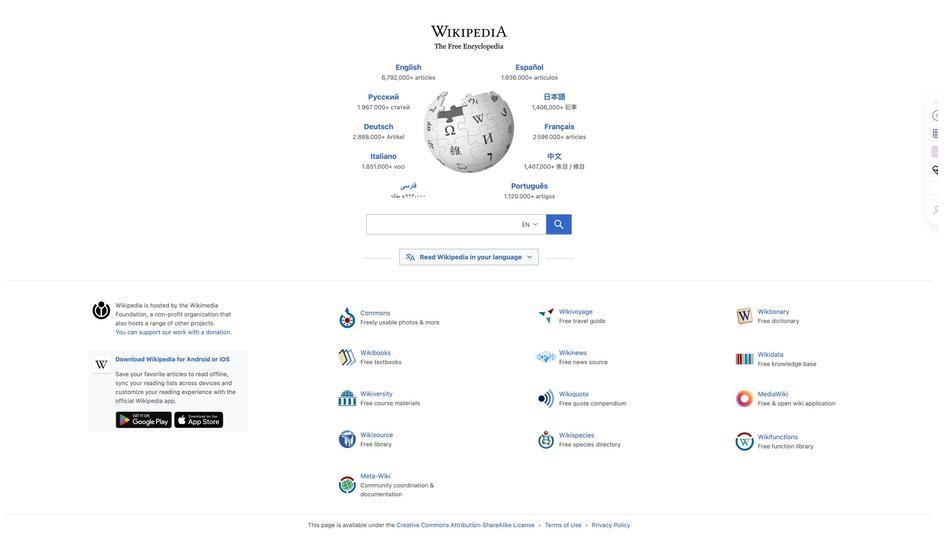 Task type: locate. For each thing, give the bounding box(es) containing it.
None search field
[[367, 214, 547, 235]]

top languages element
[[343, 62, 595, 210]]

None search field
[[346, 212, 593, 240]]



Task type: describe. For each thing, give the bounding box(es) containing it.
other projects element
[[330, 301, 933, 506]]



Task type: vqa. For each thing, say whether or not it's contained in the screenshot.
All languages element
no



